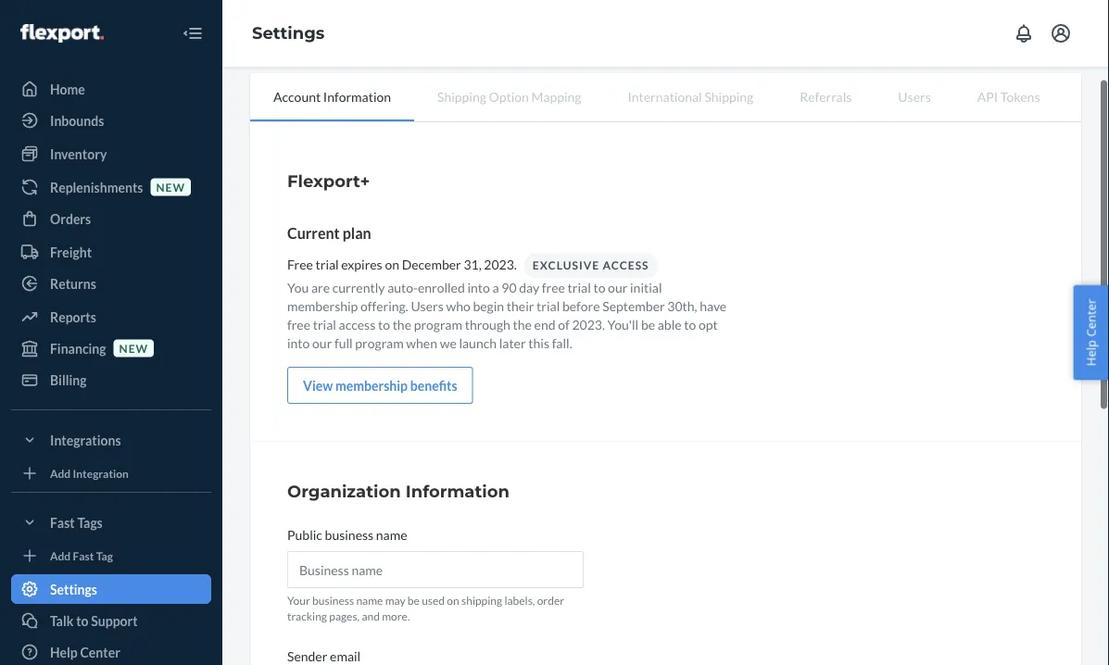 Task type: locate. For each thing, give the bounding box(es) containing it.
0 vertical spatial help center
[[1083, 299, 1100, 366]]

0 horizontal spatial the
[[393, 317, 412, 332]]

fast left 'tags' at the left
[[50, 515, 75, 531]]

1 vertical spatial be
[[408, 594, 420, 608]]

into left a
[[468, 279, 490, 295]]

tracking
[[287, 610, 327, 624]]

our
[[608, 279, 628, 295], [312, 335, 332, 351]]

1 vertical spatial business
[[312, 594, 354, 608]]

0 vertical spatial into
[[468, 279, 490, 295]]

information inside tab
[[323, 89, 391, 104]]

tab list
[[250, 73, 1082, 122]]

add left integration
[[50, 467, 71, 480]]

1 vertical spatial on
[[447, 594, 460, 608]]

1 vertical spatial add
[[50, 549, 71, 563]]

program up 'we'
[[414, 317, 463, 332]]

exclusive access
[[533, 258, 649, 272]]

organization information
[[287, 481, 510, 501]]

our left "full"
[[312, 335, 332, 351]]

1 horizontal spatial settings link
[[252, 23, 325, 43]]

new up orders link
[[156, 180, 185, 194]]

2023. inside you are currently auto-enrolled into a 90 day free trial to our initial membership offering. users who begin their trial before september 30th, have free trial access to the program through the end of 2023. you'll be able to opt into our full program when we launch later this fall.
[[572, 317, 605, 332]]

on up auto-
[[385, 256, 399, 272]]

1 horizontal spatial users
[[899, 89, 931, 104]]

1 vertical spatial users
[[411, 298, 444, 314]]

users inside you are currently auto-enrolled into a 90 day free trial to our initial membership offering. users who begin their trial before september 30th, have free trial access to the program through the end of 2023. you'll be able to opt into our full program when we launch later this fall.
[[411, 298, 444, 314]]

integrations button
[[11, 425, 211, 455]]

settings link up account
[[252, 23, 325, 43]]

end
[[534, 317, 556, 332]]

free
[[542, 279, 565, 295], [287, 317, 311, 332]]

opt
[[699, 317, 718, 332]]

plan
[[343, 224, 371, 242]]

be inside the your business name may be used on shipping labels, order tracking pages, and more.
[[408, 594, 420, 608]]

exclusive
[[533, 258, 600, 272]]

into
[[468, 279, 490, 295], [287, 335, 310, 351]]

2023. down before
[[572, 317, 605, 332]]

new
[[156, 180, 185, 194], [119, 342, 148, 355]]

on right the used
[[447, 594, 460, 608]]

new down reports link
[[119, 342, 148, 355]]

settings link up talk to support button
[[11, 575, 211, 604]]

talk to support
[[50, 613, 138, 629]]

view
[[303, 378, 333, 394]]

1 vertical spatial 2023.
[[572, 317, 605, 332]]

0 vertical spatial free
[[542, 279, 565, 295]]

1 vertical spatial into
[[287, 335, 310, 351]]

labels,
[[505, 594, 535, 608]]

view membership benefits
[[303, 378, 458, 394]]

1 vertical spatial settings link
[[11, 575, 211, 604]]

0 horizontal spatial program
[[355, 335, 404, 351]]

trial
[[316, 256, 339, 272], [568, 279, 591, 295], [537, 298, 560, 314], [313, 317, 336, 332]]

enrolled
[[418, 279, 465, 295]]

billing
[[50, 372, 87, 388]]

0 vertical spatial help
[[1083, 340, 1100, 366]]

benefits
[[410, 378, 458, 394]]

day
[[519, 279, 540, 295]]

users
[[899, 89, 931, 104], [411, 298, 444, 314]]

0 vertical spatial settings
[[252, 23, 325, 43]]

name down organization information
[[376, 527, 407, 543]]

account
[[273, 89, 321, 104]]

1 vertical spatial settings
[[50, 582, 97, 597]]

1 horizontal spatial on
[[447, 594, 460, 608]]

0 vertical spatial 2023.
[[484, 256, 517, 272]]

into left "full"
[[287, 335, 310, 351]]

initial
[[630, 279, 662, 295]]

0 horizontal spatial help
[[50, 645, 78, 660]]

0 vertical spatial settings link
[[252, 23, 325, 43]]

when
[[406, 335, 438, 351]]

name for your business name may be used on shipping labels, order tracking pages, and more.
[[356, 594, 383, 608]]

1 vertical spatial information
[[406, 481, 510, 501]]

inbounds link
[[11, 106, 211, 135]]

fast inside dropdown button
[[50, 515, 75, 531]]

membership inside you are currently auto-enrolled into a 90 day free trial to our initial membership offering. users who begin their trial before september 30th, have free trial access to the program through the end of 2023. you'll be able to opt into our full program when we launch later this fall.
[[287, 298, 358, 314]]

2 add from the top
[[50, 549, 71, 563]]

center inside button
[[1083, 299, 1100, 337]]

program down the access
[[355, 335, 404, 351]]

through
[[465, 317, 511, 332]]

users inside tab
[[899, 89, 931, 104]]

0 horizontal spatial free
[[287, 317, 311, 332]]

shipping left option
[[438, 89, 487, 104]]

you are currently auto-enrolled into a 90 day free trial to our initial membership offering. users who begin their trial before september 30th, have free trial access to the program through the end of 2023. you'll be able to opt into our full program when we launch later this fall.
[[287, 279, 727, 351]]

be
[[641, 317, 655, 332], [408, 594, 420, 608]]

1 vertical spatial membership
[[336, 378, 408, 394]]

settings link
[[252, 23, 325, 43], [11, 575, 211, 604]]

name up the and
[[356, 594, 383, 608]]

help center link
[[11, 638, 211, 666]]

0 horizontal spatial information
[[323, 89, 391, 104]]

0 horizontal spatial users
[[411, 298, 444, 314]]

the down offering.
[[393, 317, 412, 332]]

to down offering.
[[378, 317, 390, 332]]

0 horizontal spatial be
[[408, 594, 420, 608]]

1 horizontal spatial center
[[1083, 299, 1100, 337]]

flexport logo image
[[20, 24, 104, 43]]

to down "exclusive access"
[[594, 279, 606, 295]]

business down 'organization'
[[325, 527, 374, 543]]

close navigation image
[[182, 22, 204, 44]]

inbounds
[[50, 113, 104, 128]]

business inside the your business name may be used on shipping labels, order tracking pages, and more.
[[312, 594, 354, 608]]

more.
[[382, 610, 410, 624]]

new for replenishments
[[156, 180, 185, 194]]

before
[[563, 298, 600, 314]]

0 horizontal spatial shipping
[[438, 89, 487, 104]]

90
[[502, 279, 517, 295]]

membership down are
[[287, 298, 358, 314]]

0 vertical spatial new
[[156, 180, 185, 194]]

on inside the your business name may be used on shipping labels, order tracking pages, and more.
[[447, 594, 460, 608]]

1 horizontal spatial settings
[[252, 23, 325, 43]]

support
[[91, 613, 138, 629]]

have
[[700, 298, 727, 314]]

1 horizontal spatial help center
[[1083, 299, 1100, 366]]

1 horizontal spatial into
[[468, 279, 490, 295]]

business up the pages,
[[312, 594, 354, 608]]

0 vertical spatial users
[[899, 89, 931, 104]]

name
[[376, 527, 407, 543], [356, 594, 383, 608]]

business for your
[[312, 594, 354, 608]]

0 vertical spatial information
[[323, 89, 391, 104]]

to right talk at left
[[76, 613, 89, 629]]

free down you
[[287, 317, 311, 332]]

1 horizontal spatial help
[[1083, 340, 1100, 366]]

help
[[1083, 340, 1100, 366], [50, 645, 78, 660]]

center
[[1083, 299, 1100, 337], [80, 645, 120, 660]]

1 horizontal spatial shipping
[[705, 89, 754, 104]]

0 vertical spatial fast
[[50, 515, 75, 531]]

0 horizontal spatial settings link
[[11, 575, 211, 604]]

0 vertical spatial add
[[50, 467, 71, 480]]

1 vertical spatial center
[[80, 645, 120, 660]]

0 vertical spatial name
[[376, 527, 407, 543]]

0 vertical spatial membership
[[287, 298, 358, 314]]

integrations
[[50, 432, 121, 448]]

users left api at right top
[[899, 89, 931, 104]]

1 vertical spatial program
[[355, 335, 404, 351]]

information up business name text field on the bottom of page
[[406, 481, 510, 501]]

settings up talk at left
[[50, 582, 97, 597]]

tab list containing account information
[[250, 73, 1082, 122]]

0 vertical spatial be
[[641, 317, 655, 332]]

business
[[325, 527, 374, 543], [312, 594, 354, 608]]

help center
[[1083, 299, 1100, 366], [50, 645, 120, 660]]

program
[[414, 317, 463, 332], [355, 335, 404, 351]]

shipping right the international
[[705, 89, 754, 104]]

1 horizontal spatial new
[[156, 180, 185, 194]]

1 horizontal spatial program
[[414, 317, 463, 332]]

of
[[558, 317, 570, 332]]

on
[[385, 256, 399, 272], [447, 594, 460, 608]]

shipping
[[462, 594, 503, 608]]

users down enrolled
[[411, 298, 444, 314]]

1 add from the top
[[50, 467, 71, 480]]

membership down "full"
[[336, 378, 408, 394]]

information right account
[[323, 89, 391, 104]]

name inside the your business name may be used on shipping labels, order tracking pages, and more.
[[356, 594, 383, 608]]

our down access
[[608, 279, 628, 295]]

add
[[50, 467, 71, 480], [50, 549, 71, 563]]

0 horizontal spatial our
[[312, 335, 332, 351]]

settings up account
[[252, 23, 325, 43]]

1 horizontal spatial information
[[406, 481, 510, 501]]

add for add integration
[[50, 467, 71, 480]]

1 horizontal spatial be
[[641, 317, 655, 332]]

be left able
[[641, 317, 655, 332]]

api tokens
[[978, 89, 1041, 104]]

1 vertical spatial new
[[119, 342, 148, 355]]

30th,
[[668, 298, 698, 314]]

international
[[628, 89, 702, 104]]

new for financing
[[119, 342, 148, 355]]

free right day
[[542, 279, 565, 295]]

add down fast tags
[[50, 549, 71, 563]]

1 horizontal spatial our
[[608, 279, 628, 295]]

1 horizontal spatial free
[[542, 279, 565, 295]]

0 horizontal spatial on
[[385, 256, 399, 272]]

information
[[323, 89, 391, 104], [406, 481, 510, 501]]

0 vertical spatial business
[[325, 527, 374, 543]]

1 vertical spatial help center
[[50, 645, 120, 660]]

1 horizontal spatial 2023.
[[572, 317, 605, 332]]

international shipping
[[628, 89, 754, 104]]

0 vertical spatial center
[[1083, 299, 1100, 337]]

shipping
[[438, 89, 487, 104], [705, 89, 754, 104]]

fast tags button
[[11, 508, 211, 538]]

1 vertical spatial help
[[50, 645, 78, 660]]

returns
[[50, 276, 96, 292]]

0 horizontal spatial new
[[119, 342, 148, 355]]

open account menu image
[[1050, 22, 1073, 44]]

1 vertical spatial name
[[356, 594, 383, 608]]

view membership benefits link
[[287, 367, 473, 404]]

be right may
[[408, 594, 420, 608]]

begin
[[473, 298, 504, 314]]

help inside button
[[1083, 340, 1100, 366]]

1 vertical spatial our
[[312, 335, 332, 351]]

0 horizontal spatial center
[[80, 645, 120, 660]]

the down their
[[513, 317, 532, 332]]

may
[[385, 594, 406, 608]]

freight
[[50, 244, 92, 260]]

name for public business name
[[376, 527, 407, 543]]

2023. up a
[[484, 256, 517, 272]]

1 horizontal spatial the
[[513, 317, 532, 332]]

fast left tag
[[73, 549, 94, 563]]



Task type: describe. For each thing, give the bounding box(es) containing it.
0 vertical spatial program
[[414, 317, 463, 332]]

home link
[[11, 74, 211, 104]]

reports link
[[11, 302, 211, 332]]

orders
[[50, 211, 91, 227]]

free trial expires on december 31, 2023.
[[287, 256, 517, 272]]

1 shipping from the left
[[438, 89, 487, 104]]

account information tab
[[250, 73, 414, 121]]

expires
[[341, 256, 383, 272]]

and
[[362, 610, 380, 624]]

add integration link
[[11, 463, 211, 485]]

0 vertical spatial our
[[608, 279, 628, 295]]

business for public
[[325, 527, 374, 543]]

freight link
[[11, 237, 211, 267]]

who
[[446, 298, 471, 314]]

current
[[287, 224, 340, 242]]

talk
[[50, 613, 74, 629]]

inventory link
[[11, 139, 211, 169]]

fall.
[[552, 335, 573, 351]]

you'll
[[608, 317, 639, 332]]

help center button
[[1074, 285, 1110, 380]]

2 shipping from the left
[[705, 89, 754, 104]]

referrals
[[800, 89, 852, 104]]

trial up end
[[537, 298, 560, 314]]

2 the from the left
[[513, 317, 532, 332]]

free
[[287, 256, 313, 272]]

trial up before
[[568, 279, 591, 295]]

your
[[287, 594, 310, 608]]

shipping option mapping
[[438, 89, 582, 104]]

orders link
[[11, 204, 211, 234]]

be inside you are currently auto-enrolled into a 90 day free trial to our initial membership offering. users who begin their trial before september 30th, have free trial access to the program through the end of 2023. you'll be able to opt into our full program when we launch later this fall.
[[641, 317, 655, 332]]

are
[[311, 279, 330, 295]]

talk to support button
[[11, 606, 211, 636]]

launch
[[459, 335, 497, 351]]

add fast tag
[[50, 549, 113, 563]]

add for add fast tag
[[50, 549, 71, 563]]

auto-
[[388, 279, 418, 295]]

add integration
[[50, 467, 129, 480]]

currently
[[333, 279, 385, 295]]

31,
[[464, 256, 482, 272]]

billing link
[[11, 365, 211, 395]]

open notifications image
[[1013, 22, 1035, 44]]

Business name text field
[[287, 552, 584, 589]]

0 vertical spatial on
[[385, 256, 399, 272]]

1 vertical spatial fast
[[73, 549, 94, 563]]

option
[[489, 89, 529, 104]]

membership inside view membership benefits button
[[336, 378, 408, 394]]

replenishments
[[50, 179, 143, 195]]

account information
[[273, 89, 391, 104]]

later
[[499, 335, 526, 351]]

you
[[287, 279, 309, 295]]

1 vertical spatial free
[[287, 317, 311, 332]]

this
[[529, 335, 550, 351]]

reports
[[50, 309, 96, 325]]

your business name may be used on shipping labels, order tracking pages, and more.
[[287, 594, 565, 624]]

international shipping tab
[[605, 73, 777, 120]]

information for organization information
[[406, 481, 510, 501]]

integration
[[73, 467, 129, 480]]

access
[[339, 317, 376, 332]]

information for account information
[[323, 89, 391, 104]]

to inside button
[[76, 613, 89, 629]]

able
[[658, 317, 682, 332]]

inventory
[[50, 146, 107, 162]]

financing
[[50, 341, 106, 356]]

0 horizontal spatial help center
[[50, 645, 120, 660]]

email
[[330, 649, 361, 664]]

add fast tag link
[[11, 545, 211, 567]]

users tab
[[875, 73, 955, 120]]

0 horizontal spatial 2023.
[[484, 256, 517, 272]]

sender email
[[287, 649, 361, 664]]

0 horizontal spatial into
[[287, 335, 310, 351]]

api tokens tab
[[955, 73, 1064, 120]]

trial up are
[[316, 256, 339, 272]]

0 horizontal spatial settings
[[50, 582, 97, 597]]

mapping
[[532, 89, 582, 104]]

tags
[[77, 515, 103, 531]]

pages,
[[329, 610, 360, 624]]

offering.
[[361, 298, 409, 314]]

order
[[537, 594, 565, 608]]

september
[[603, 298, 665, 314]]

public
[[287, 527, 322, 543]]

trial up "full"
[[313, 317, 336, 332]]

home
[[50, 81, 85, 97]]

view membership benefits button
[[287, 367, 473, 404]]

december
[[402, 256, 461, 272]]

to left opt on the right
[[684, 317, 696, 332]]

1 the from the left
[[393, 317, 412, 332]]

access
[[603, 258, 649, 272]]

full
[[335, 335, 353, 351]]

we
[[440, 335, 457, 351]]

shipping option mapping tab
[[414, 73, 605, 120]]

api
[[978, 89, 998, 104]]

referrals tab
[[777, 73, 875, 120]]

flexport+
[[287, 171, 370, 191]]

help center inside button
[[1083, 299, 1100, 366]]

their
[[507, 298, 534, 314]]

a
[[493, 279, 499, 295]]

organization
[[287, 481, 401, 501]]

sender
[[287, 649, 328, 664]]

fast tags
[[50, 515, 103, 531]]

public business name
[[287, 527, 407, 543]]

current plan
[[287, 224, 371, 242]]

used
[[422, 594, 445, 608]]



Task type: vqa. For each thing, say whether or not it's contained in the screenshot.
chevron left image
no



